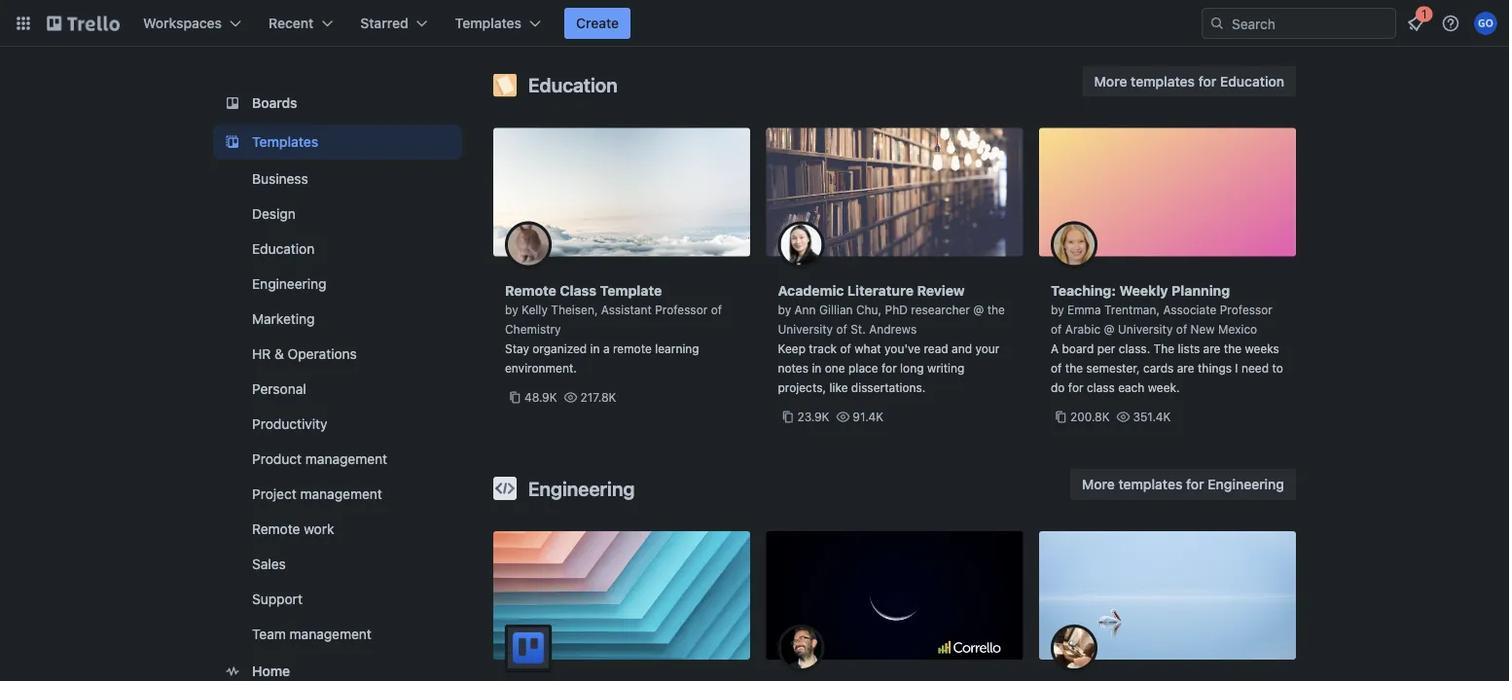 Task type: locate. For each thing, give the bounding box(es) containing it.
@ right researcher
[[974, 303, 984, 317]]

2 vertical spatial management
[[290, 626, 372, 642]]

1 professor from the left
[[655, 303, 708, 317]]

teaching:
[[1051, 282, 1117, 298]]

emma trentman, associate professor of arabic @ university of new mexico image
[[1051, 221, 1098, 268]]

dissertations.
[[852, 381, 926, 395]]

teaching: weekly planning by emma trentman, associate professor of arabic @ university of new mexico a board per class. the lists are the weeks of the semester, cards are things i need to do for class each week.
[[1051, 282, 1284, 395]]

remote for remote work
[[252, 521, 300, 537]]

@
[[974, 303, 984, 317], [1104, 323, 1115, 336]]

are
[[1204, 342, 1221, 356], [1178, 362, 1195, 375]]

0 horizontal spatial @
[[974, 303, 984, 317]]

education down search icon
[[1221, 73, 1285, 89]]

project
[[252, 486, 297, 502]]

1 vertical spatial remote
[[252, 521, 300, 537]]

1 horizontal spatial professor
[[1220, 303, 1273, 317]]

template board image
[[221, 130, 244, 154]]

templates
[[455, 15, 522, 31], [252, 134, 319, 150]]

templates for education
[[1131, 73, 1195, 89]]

the up i at bottom
[[1224, 342, 1242, 356]]

professor inside teaching: weekly planning by emma trentman, associate professor of arabic @ university of new mexico a board per class. the lists are the weeks of the semester, cards are things i need to do for class each week.
[[1220, 303, 1273, 317]]

chemistry
[[505, 323, 561, 336]]

boards link
[[213, 86, 462, 121]]

0 horizontal spatial templates
[[252, 134, 319, 150]]

more templates for education button
[[1083, 66, 1297, 97]]

planning
[[1172, 282, 1231, 298]]

university down ann
[[778, 323, 833, 336]]

product management link
[[213, 444, 462, 475]]

project management link
[[213, 479, 462, 510]]

@ inside teaching: weekly planning by emma trentman, associate professor of arabic @ university of new mexico a board per class. the lists are the weeks of the semester, cards are things i need to do for class each week.
[[1104, 323, 1115, 336]]

are down lists
[[1178, 362, 1195, 375]]

1 vertical spatial @
[[1104, 323, 1115, 336]]

1 horizontal spatial the
[[1066, 362, 1084, 375]]

0 vertical spatial templates
[[455, 15, 522, 31]]

0 vertical spatial are
[[1204, 342, 1221, 356]]

1 horizontal spatial @
[[1104, 323, 1115, 336]]

templates link
[[213, 125, 462, 160]]

are up things
[[1204, 342, 1221, 356]]

weekly
[[1120, 282, 1169, 298]]

professor inside remote class template by kelly theisen, assistant professor of chemistry stay organized in a remote learning environment.
[[655, 303, 708, 317]]

1 vertical spatial templates
[[252, 134, 319, 150]]

of left ann
[[711, 303, 722, 317]]

2 horizontal spatial by
[[1051, 303, 1065, 317]]

week.
[[1148, 381, 1180, 395]]

management down product management link
[[300, 486, 382, 502]]

remote
[[505, 282, 557, 298], [252, 521, 300, 537]]

templates button
[[444, 8, 553, 39]]

1 vertical spatial more
[[1082, 476, 1115, 493]]

university up class.
[[1118, 323, 1173, 336]]

ann gillian chu, phd researcher @ the university of st. andrews image
[[778, 221, 825, 268]]

engineering icon image
[[494, 477, 517, 500]]

0 horizontal spatial professor
[[655, 303, 708, 317]]

of up do
[[1051, 362, 1062, 375]]

organized
[[533, 342, 587, 356]]

of up a
[[1051, 323, 1062, 336]]

for inside teaching: weekly planning by emma trentman, associate professor of arabic @ university of new mexico a board per class. the lists are the weeks of the semester, cards are things i need to do for class each week.
[[1069, 381, 1084, 395]]

board
[[1062, 342, 1094, 356]]

0 vertical spatial @
[[974, 303, 984, 317]]

design
[[252, 206, 296, 222]]

recent button
[[257, 8, 345, 39]]

3 by from the left
[[1051, 303, 1065, 317]]

of inside remote class template by kelly theisen, assistant professor of chemistry stay organized in a remote learning environment.
[[711, 303, 722, 317]]

ilyas farawe, cto @ techbarn image
[[1051, 625, 1098, 672]]

0 horizontal spatial university
[[778, 323, 833, 336]]

templates up education icon
[[455, 15, 522, 31]]

2 horizontal spatial education
[[1221, 73, 1285, 89]]

in left one
[[812, 362, 822, 375]]

91.4k
[[853, 410, 884, 424]]

1 university from the left
[[778, 323, 833, 336]]

templates inside popup button
[[455, 15, 522, 31]]

management for project management
[[300, 486, 382, 502]]

by for teaching:
[[1051, 303, 1065, 317]]

200.8k
[[1071, 410, 1110, 424]]

the up your
[[988, 303, 1006, 317]]

need
[[1242, 362, 1269, 375]]

your
[[976, 342, 1000, 356]]

sales link
[[213, 549, 462, 580]]

the
[[988, 303, 1006, 317], [1224, 342, 1242, 356], [1066, 362, 1084, 375]]

by inside academic literature review by ann gillian chu, phd researcher @ the university of st. andrews keep track of what you've read and your notes in one place for long writing projects, like dissertations.
[[778, 303, 792, 317]]

2 professor from the left
[[1220, 303, 1273, 317]]

0 horizontal spatial remote
[[252, 521, 300, 537]]

the
[[1154, 342, 1175, 356]]

1 vertical spatial management
[[300, 486, 382, 502]]

engineering inside button
[[1208, 476, 1285, 493]]

theisen,
[[551, 303, 598, 317]]

templates
[[1131, 73, 1195, 89], [1119, 476, 1183, 493]]

1 by from the left
[[505, 303, 519, 317]]

217.8k
[[581, 391, 617, 404]]

long
[[901, 362, 924, 375]]

kelly theisen, assistant professor of chemistry image
[[505, 221, 552, 268]]

education down design on the left
[[252, 241, 315, 257]]

professor up mexico
[[1220, 303, 1273, 317]]

primary element
[[0, 0, 1510, 47]]

sales
[[252, 556, 286, 572]]

remote up kelly
[[505, 282, 557, 298]]

management down productivity link
[[306, 451, 388, 467]]

1 horizontal spatial templates
[[455, 15, 522, 31]]

2 university from the left
[[1118, 323, 1173, 336]]

templates inside 'button'
[[1131, 73, 1195, 89]]

more
[[1095, 73, 1128, 89], [1082, 476, 1115, 493]]

project management
[[252, 486, 382, 502]]

arabic
[[1066, 323, 1101, 336]]

more inside more templates for engineering button
[[1082, 476, 1115, 493]]

productivity
[[252, 416, 328, 432]]

of
[[711, 303, 722, 317], [837, 323, 848, 336], [1051, 323, 1062, 336], [1177, 323, 1188, 336], [841, 342, 852, 356], [1051, 362, 1062, 375]]

university inside teaching: weekly planning by emma trentman, associate professor of arabic @ university of new mexico a board per class. the lists are the weeks of the semester, cards are things i need to do for class each week.
[[1118, 323, 1173, 336]]

track
[[809, 342, 837, 356]]

management up the home link
[[290, 626, 372, 642]]

0 horizontal spatial by
[[505, 303, 519, 317]]

remote class template by kelly theisen, assistant professor of chemistry stay organized in a remote learning environment.
[[505, 282, 722, 375]]

templates up business
[[252, 134, 319, 150]]

in left the a
[[590, 342, 600, 356]]

by left emma
[[1051, 303, 1065, 317]]

by left ann
[[778, 303, 792, 317]]

0 vertical spatial in
[[590, 342, 600, 356]]

phd
[[885, 303, 908, 317]]

university for academic
[[778, 323, 833, 336]]

education inside education link
[[252, 241, 315, 257]]

@ up per
[[1104, 323, 1115, 336]]

remote work
[[252, 521, 334, 537]]

class
[[1087, 381, 1115, 395]]

management
[[306, 451, 388, 467], [300, 486, 382, 502], [290, 626, 372, 642]]

0 horizontal spatial the
[[988, 303, 1006, 317]]

home image
[[221, 660, 244, 681]]

more for engineering
[[1082, 476, 1115, 493]]

0 horizontal spatial education
[[252, 241, 315, 257]]

1 horizontal spatial by
[[778, 303, 792, 317]]

in inside academic literature review by ann gillian chu, phd researcher @ the university of st. andrews keep track of what you've read and your notes in one place for long writing projects, like dissertations.
[[812, 362, 822, 375]]

robin warren, founder of cherry wood software image
[[778, 625, 825, 672]]

team
[[252, 626, 286, 642]]

product
[[252, 451, 302, 467]]

2 by from the left
[[778, 303, 792, 317]]

gary orlando (garyorlando) image
[[1475, 12, 1498, 35]]

0 vertical spatial the
[[988, 303, 1006, 317]]

templates inside button
[[1119, 476, 1183, 493]]

remote for remote class template by kelly theisen, assistant professor of chemistry stay organized in a remote learning environment.
[[505, 282, 557, 298]]

1 vertical spatial are
[[1178, 362, 1195, 375]]

by inside teaching: weekly planning by emma trentman, associate professor of arabic @ university of new mexico a board per class. the lists are the weeks of the semester, cards are things i need to do for class each week.
[[1051, 303, 1065, 317]]

0 vertical spatial more
[[1095, 73, 1128, 89]]

1 horizontal spatial are
[[1204, 342, 1221, 356]]

business link
[[213, 164, 462, 195]]

class
[[560, 282, 597, 298]]

new
[[1191, 323, 1215, 336]]

writing
[[928, 362, 965, 375]]

education link
[[213, 234, 462, 265]]

remote down project
[[252, 521, 300, 537]]

1 vertical spatial in
[[812, 362, 822, 375]]

back to home image
[[47, 8, 120, 39]]

university for teaching:
[[1118, 323, 1173, 336]]

1 horizontal spatial remote
[[505, 282, 557, 298]]

professor up learning
[[655, 303, 708, 317]]

0 vertical spatial templates
[[1131, 73, 1195, 89]]

0 vertical spatial remote
[[505, 282, 557, 298]]

1 horizontal spatial in
[[812, 362, 822, 375]]

by inside remote class template by kelly theisen, assistant professor of chemistry stay organized in a remote learning environment.
[[505, 303, 519, 317]]

professor
[[655, 303, 708, 317], [1220, 303, 1273, 317]]

0 vertical spatial management
[[306, 451, 388, 467]]

the down board
[[1066, 362, 1084, 375]]

0 horizontal spatial in
[[590, 342, 600, 356]]

more templates for engineering
[[1082, 476, 1285, 493]]

university
[[778, 323, 833, 336], [1118, 323, 1173, 336]]

education down create 'button'
[[529, 73, 618, 96]]

remote inside remote class template by kelly theisen, assistant professor of chemistry stay organized in a remote learning environment.
[[505, 282, 557, 298]]

chu,
[[857, 303, 882, 317]]

more inside more templates for education 'button'
[[1095, 73, 1128, 89]]

researcher
[[911, 303, 970, 317]]

1 horizontal spatial university
[[1118, 323, 1173, 336]]

for inside button
[[1187, 476, 1205, 493]]

education
[[1221, 73, 1285, 89], [529, 73, 618, 96], [252, 241, 315, 257]]

by left kelly
[[505, 303, 519, 317]]

1 horizontal spatial education
[[529, 73, 618, 96]]

2 horizontal spatial engineering
[[1208, 476, 1285, 493]]

of left what
[[841, 342, 852, 356]]

university inside academic literature review by ann gillian chu, phd researcher @ the university of st. andrews keep track of what you've read and your notes in one place for long writing projects, like dissertations.
[[778, 323, 833, 336]]

1 vertical spatial the
[[1224, 342, 1242, 356]]

1 vertical spatial templates
[[1119, 476, 1183, 493]]



Task type: vqa. For each thing, say whether or not it's contained in the screenshot.


Task type: describe. For each thing, give the bounding box(es) containing it.
you've
[[885, 342, 921, 356]]

notes
[[778, 362, 809, 375]]

kelly
[[522, 303, 548, 317]]

the inside academic literature review by ann gillian chu, phd researcher @ the university of st. andrews keep track of what you've read and your notes in one place for long writing projects, like dissertations.
[[988, 303, 1006, 317]]

Search field
[[1226, 9, 1396, 38]]

professor for template
[[655, 303, 708, 317]]

template
[[600, 282, 662, 298]]

associate
[[1164, 303, 1217, 317]]

emma
[[1068, 303, 1102, 317]]

workspaces
[[143, 15, 222, 31]]

marketing link
[[213, 304, 462, 335]]

by for remote
[[505, 303, 519, 317]]

keep
[[778, 342, 806, 356]]

remote
[[613, 342, 652, 356]]

&
[[275, 346, 284, 362]]

search image
[[1210, 16, 1226, 31]]

remote work link
[[213, 514, 462, 545]]

product management
[[252, 451, 388, 467]]

support
[[252, 591, 303, 607]]

like
[[830, 381, 848, 395]]

st.
[[851, 323, 866, 336]]

0 horizontal spatial engineering
[[252, 276, 327, 292]]

hr & operations link
[[213, 339, 462, 370]]

0 horizontal spatial are
[[1178, 362, 1195, 375]]

semester,
[[1087, 362, 1140, 375]]

learning
[[655, 342, 700, 356]]

personal link
[[213, 374, 462, 405]]

create
[[576, 15, 619, 31]]

templates for engineering
[[1119, 476, 1183, 493]]

more templates for education
[[1095, 73, 1285, 89]]

cards
[[1144, 362, 1174, 375]]

management for product management
[[306, 451, 388, 467]]

and
[[952, 342, 973, 356]]

management for team management
[[290, 626, 372, 642]]

1 notification image
[[1405, 12, 1428, 35]]

to
[[1273, 362, 1284, 375]]

professor for planning
[[1220, 303, 1273, 317]]

1 horizontal spatial engineering
[[529, 477, 635, 500]]

andrews
[[869, 323, 917, 336]]

ann
[[795, 303, 816, 317]]

support link
[[213, 584, 462, 615]]

review
[[917, 282, 965, 298]]

2 vertical spatial the
[[1066, 362, 1084, 375]]

marketing
[[252, 311, 315, 327]]

@ inside academic literature review by ann gillian chu, phd researcher @ the university of st. andrews keep track of what you've read and your notes in one place for long writing projects, like dissertations.
[[974, 303, 984, 317]]

starred button
[[349, 8, 440, 39]]

trello engineering team image
[[505, 625, 552, 672]]

of left st. on the right of page
[[837, 323, 848, 336]]

academic literature review by ann gillian chu, phd researcher @ the university of st. andrews keep track of what you've read and your notes in one place for long writing projects, like dissertations.
[[778, 282, 1006, 395]]

projects,
[[778, 381, 826, 395]]

23.9k
[[798, 410, 830, 424]]

things
[[1198, 362, 1232, 375]]

place
[[849, 362, 879, 375]]

templates inside 'link'
[[252, 134, 319, 150]]

create button
[[565, 8, 631, 39]]

education inside more templates for education 'button'
[[1221, 73, 1285, 89]]

per
[[1098, 342, 1116, 356]]

what
[[855, 342, 882, 356]]

for inside 'button'
[[1199, 73, 1217, 89]]

class.
[[1119, 342, 1151, 356]]

in inside remote class template by kelly theisen, assistant professor of chemistry stay organized in a remote learning environment.
[[590, 342, 600, 356]]

boards
[[252, 95, 297, 111]]

work
[[304, 521, 334, 537]]

business
[[252, 171, 308, 187]]

stay
[[505, 342, 529, 356]]

recent
[[269, 15, 314, 31]]

education icon image
[[494, 73, 517, 97]]

mexico
[[1219, 323, 1258, 336]]

home link
[[213, 654, 462, 681]]

team management
[[252, 626, 372, 642]]

home
[[252, 663, 290, 679]]

by for academic
[[778, 303, 792, 317]]

engineering link
[[213, 269, 462, 300]]

weeks
[[1245, 342, 1280, 356]]

48.9k
[[525, 391, 557, 404]]

team management link
[[213, 619, 462, 650]]

open information menu image
[[1442, 14, 1461, 33]]

2 horizontal spatial the
[[1224, 342, 1242, 356]]

hr & operations
[[252, 346, 357, 362]]

workspaces button
[[131, 8, 253, 39]]

do
[[1051, 381, 1065, 395]]

productivity link
[[213, 409, 462, 440]]

each
[[1119, 381, 1145, 395]]

design link
[[213, 199, 462, 230]]

academic
[[778, 282, 844, 298]]

of up lists
[[1177, 323, 1188, 336]]

starred
[[360, 15, 409, 31]]

read
[[924, 342, 949, 356]]

i
[[1236, 362, 1239, 375]]

environment.
[[505, 362, 577, 375]]

a
[[603, 342, 610, 356]]

assistant
[[601, 303, 652, 317]]

one
[[825, 362, 846, 375]]

literature
[[848, 282, 914, 298]]

for inside academic literature review by ann gillian chu, phd researcher @ the university of st. andrews keep track of what you've read and your notes in one place for long writing projects, like dissertations.
[[882, 362, 897, 375]]

more for education
[[1095, 73, 1128, 89]]

board image
[[221, 92, 244, 115]]

351.4k
[[1133, 410, 1171, 424]]

personal
[[252, 381, 306, 397]]

gillian
[[820, 303, 853, 317]]



